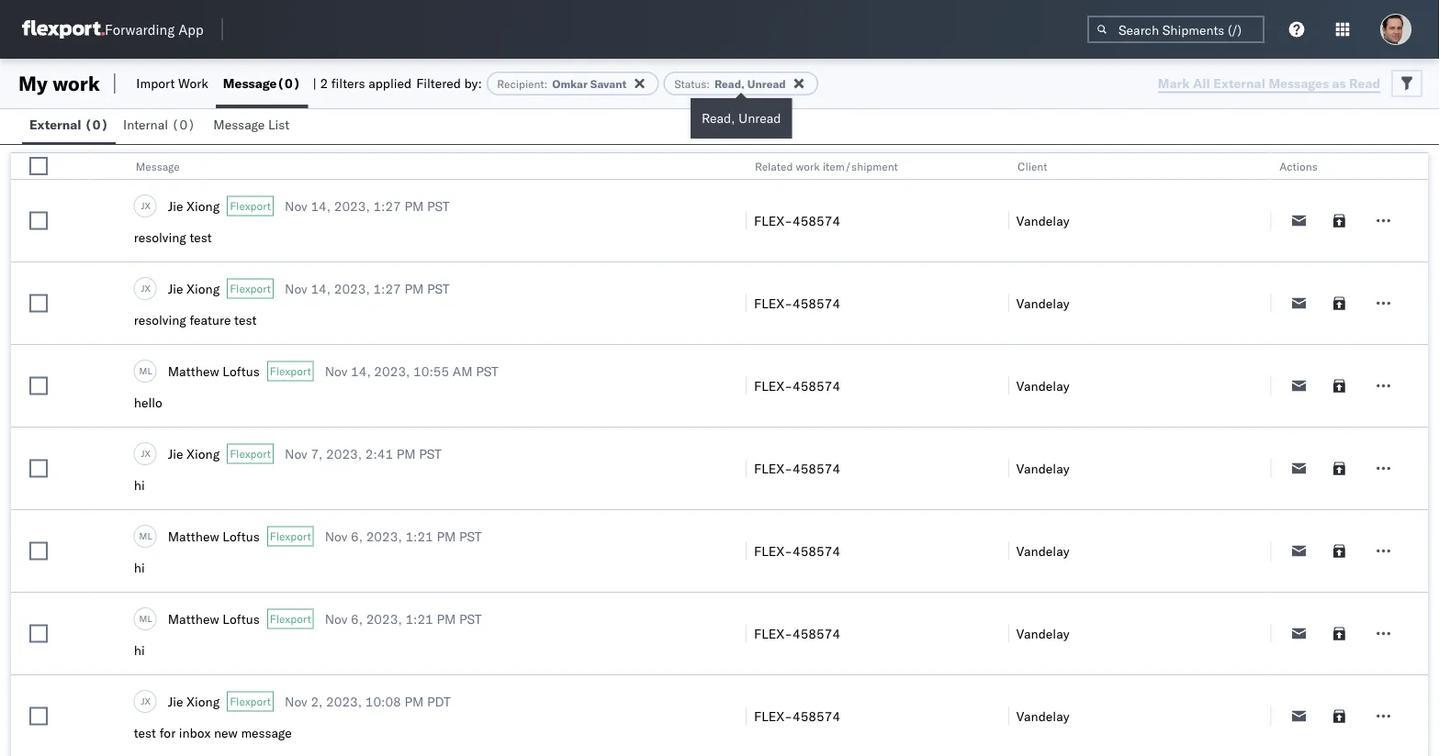 Task type: locate. For each thing, give the bounding box(es) containing it.
1 resolving from the top
[[134, 230, 186, 246]]

nov 6, 2023, 1:21 pm pst
[[325, 529, 482, 545], [325, 611, 482, 627]]

work up external (0) on the left
[[53, 71, 100, 96]]

7,
[[311, 446, 323, 462]]

None checkbox
[[29, 294, 48, 313], [29, 377, 48, 395], [29, 460, 48, 478], [29, 542, 48, 561], [29, 625, 48, 643], [29, 294, 48, 313], [29, 377, 48, 395], [29, 460, 48, 478], [29, 542, 48, 561], [29, 625, 48, 643]]

(0) left |
[[277, 75, 301, 91]]

: for recipient
[[544, 77, 548, 90]]

1 1:27 from the top
[[373, 198, 401, 214]]

pdt
[[427, 694, 451, 710]]

status
[[674, 77, 707, 90]]

5 flex- from the top
[[754, 543, 793, 559]]

j down 'hello'
[[141, 448, 145, 459]]

x for feature
[[145, 283, 150, 294]]

1 horizontal spatial work
[[796, 159, 820, 173]]

client
[[1017, 159, 1047, 173]]

2 vertical spatial m
[[139, 613, 147, 625]]

resolving feature test
[[134, 312, 257, 328]]

jie xiong
[[168, 198, 220, 214], [168, 281, 220, 297], [168, 446, 220, 462], [168, 694, 220, 710]]

2 458574 from the top
[[793, 295, 840, 311]]

2 1:21 from the top
[[405, 611, 433, 627]]

flexport
[[230, 199, 271, 213], [230, 282, 271, 296], [270, 365, 311, 378], [230, 447, 271, 461], [270, 530, 311, 544], [270, 613, 311, 626], [230, 695, 271, 709]]

4 flex- 458574 from the top
[[754, 461, 840, 477]]

(0) right 'external'
[[85, 117, 108, 133]]

0 horizontal spatial (0)
[[85, 117, 108, 133]]

message down internal (0) button
[[136, 159, 180, 173]]

4 xiong from the top
[[187, 694, 220, 710]]

list
[[268, 117, 290, 133]]

1 j x from the top
[[141, 200, 150, 211]]

2 j x from the top
[[141, 283, 150, 294]]

1 xiong from the top
[[187, 198, 220, 214]]

1 jie xiong from the top
[[168, 198, 220, 214]]

j x for feature
[[141, 283, 150, 294]]

1 vertical spatial loftus
[[223, 529, 260, 545]]

1 vertical spatial hi
[[134, 560, 145, 576]]

0 horizontal spatial work
[[53, 71, 100, 96]]

0 vertical spatial m
[[139, 365, 147, 377]]

2 jie from the top
[[168, 281, 183, 297]]

j down resolving test
[[141, 283, 145, 294]]

j up the test for inbox new message
[[141, 696, 145, 707]]

jie xiong for for
[[168, 694, 220, 710]]

(0)
[[277, 75, 301, 91], [85, 117, 108, 133], [171, 117, 195, 133]]

2 resolving from the top
[[134, 312, 186, 328]]

my work
[[18, 71, 100, 96]]

3 resize handle column header from the left
[[986, 153, 1008, 757]]

1 vertical spatial matthew loftus
[[168, 529, 260, 545]]

1 horizontal spatial (0)
[[171, 117, 195, 133]]

1 x from the top
[[145, 200, 150, 211]]

| 2 filters applied filtered by:
[[313, 75, 482, 91]]

matthew
[[168, 363, 219, 379], [168, 529, 219, 545], [168, 611, 219, 627]]

hello
[[134, 395, 162, 411]]

2 vertical spatial hi
[[134, 643, 145, 659]]

nov 6, 2023, 1:21 pm pst up 10:08
[[325, 611, 482, 627]]

jie for test
[[168, 198, 183, 214]]

2 horizontal spatial (0)
[[277, 75, 301, 91]]

2 flex- 458574 from the top
[[754, 295, 840, 311]]

2 vertical spatial matthew loftus
[[168, 611, 260, 627]]

6,
[[351, 529, 363, 545], [351, 611, 363, 627]]

resize handle column header for actions
[[1406, 153, 1428, 757]]

4 j x from the top
[[141, 696, 150, 707]]

internal
[[123, 117, 168, 133]]

1:21
[[405, 529, 433, 545], [405, 611, 433, 627]]

1 nov 14, 2023, 1:27 pm pst from the top
[[285, 198, 450, 214]]

xiong for for
[[187, 694, 220, 710]]

2 vertical spatial message
[[136, 159, 180, 173]]

flex- 458574
[[754, 213, 840, 229], [754, 295, 840, 311], [754, 378, 840, 394], [754, 461, 840, 477], [754, 543, 840, 559], [754, 626, 840, 642], [754, 709, 840, 725]]

j x up resolving test
[[141, 200, 150, 211]]

j x up the test for inbox new message
[[141, 696, 150, 707]]

2 m from the top
[[139, 531, 147, 542]]

3 jie from the top
[[168, 446, 183, 462]]

1 vertical spatial 1:27
[[373, 281, 401, 297]]

0 vertical spatial work
[[53, 71, 100, 96]]

0 vertical spatial test
[[190, 230, 212, 246]]

1 matthew loftus from the top
[[168, 363, 260, 379]]

nov 14, 2023, 1:27 pm pst
[[285, 198, 450, 214], [285, 281, 450, 297]]

j x for for
[[141, 696, 150, 707]]

1 vertical spatial m
[[139, 531, 147, 542]]

2 m l from the top
[[139, 531, 152, 542]]

feature
[[190, 312, 231, 328]]

2 nov 6, 2023, 1:21 pm pst from the top
[[325, 611, 482, 627]]

|
[[313, 75, 317, 91]]

test right feature
[[234, 312, 257, 328]]

inbox
[[179, 726, 211, 742]]

1:27
[[373, 198, 401, 214], [373, 281, 401, 297]]

1 j from the top
[[141, 200, 145, 211]]

flexport up 7,
[[270, 365, 311, 378]]

2 nov 14, 2023, 1:27 pm pst from the top
[[285, 281, 450, 297]]

message list button
[[206, 108, 300, 144]]

1 loftus from the top
[[223, 363, 260, 379]]

jie xiong for feature
[[168, 281, 220, 297]]

resolving
[[134, 230, 186, 246], [134, 312, 186, 328]]

0 vertical spatial matthew
[[168, 363, 219, 379]]

jie for for
[[168, 694, 183, 710]]

0 vertical spatial l
[[147, 365, 152, 377]]

savant
[[590, 77, 627, 90]]

1 resize handle column header from the left
[[68, 153, 90, 757]]

0 vertical spatial nov 6, 2023, 1:21 pm pst
[[325, 529, 482, 545]]

6, up nov 2, 2023, 10:08 pm pdt
[[351, 611, 363, 627]]

2 vertical spatial test
[[134, 726, 156, 742]]

1 vertical spatial 6,
[[351, 611, 363, 627]]

message left list
[[213, 117, 265, 133]]

x
[[145, 200, 150, 211], [145, 283, 150, 294], [145, 448, 150, 459], [145, 696, 150, 707]]

14,
[[311, 198, 331, 214], [311, 281, 331, 297], [351, 363, 371, 379]]

6, down nov 7, 2023, 2:41 pm pst
[[351, 529, 363, 545]]

4 jie from the top
[[168, 694, 183, 710]]

work
[[53, 71, 100, 96], [796, 159, 820, 173]]

loftus
[[223, 363, 260, 379], [223, 529, 260, 545], [223, 611, 260, 627]]

l
[[147, 365, 152, 377], [147, 531, 152, 542], [147, 613, 152, 625]]

:
[[544, 77, 548, 90], [707, 77, 710, 90]]

1 vertical spatial matthew
[[168, 529, 219, 545]]

x down 'hello'
[[145, 448, 150, 459]]

(0) for internal (0)
[[171, 117, 195, 133]]

3 flex- from the top
[[754, 378, 793, 394]]

3 m l from the top
[[139, 613, 152, 625]]

nov 7, 2023, 2:41 pm pst
[[285, 446, 442, 462]]

j for test
[[141, 200, 145, 211]]

1 vertical spatial 1:21
[[405, 611, 433, 627]]

2:41
[[365, 446, 393, 462]]

458574
[[793, 213, 840, 229], [793, 295, 840, 311], [793, 378, 840, 394], [793, 461, 840, 477], [793, 543, 840, 559], [793, 626, 840, 642], [793, 709, 840, 725]]

4 x from the top
[[145, 696, 150, 707]]

forwarding app
[[105, 21, 204, 38]]

2 x from the top
[[145, 283, 150, 294]]

nov 6, 2023, 1:21 pm pst down 2:41
[[325, 529, 482, 545]]

resize handle column header
[[68, 153, 90, 757], [724, 153, 746, 757], [986, 153, 1008, 757], [1249, 153, 1271, 757], [1406, 153, 1428, 757]]

2 horizontal spatial test
[[234, 312, 257, 328]]

pst
[[427, 198, 450, 214], [427, 281, 450, 297], [476, 363, 499, 379], [419, 446, 442, 462], [459, 529, 482, 545], [459, 611, 482, 627]]

3 x from the top
[[145, 448, 150, 459]]

test left the for
[[134, 726, 156, 742]]

flex-
[[754, 213, 793, 229], [754, 295, 793, 311], [754, 378, 793, 394], [754, 461, 793, 477], [754, 543, 793, 559], [754, 626, 793, 642], [754, 709, 793, 725]]

3 flex- 458574 from the top
[[754, 378, 840, 394]]

2 1:27 from the top
[[373, 281, 401, 297]]

4 vandelay from the top
[[1017, 461, 1070, 477]]

recipient : omkar savant
[[497, 77, 627, 90]]

resolving left feature
[[134, 312, 186, 328]]

4 jie xiong from the top
[[168, 694, 220, 710]]

omkar
[[552, 77, 588, 90]]

import work button
[[129, 59, 216, 108]]

: left the omkar
[[544, 77, 548, 90]]

1 vertical spatial nov 6, 2023, 1:21 pm pst
[[325, 611, 482, 627]]

x up the test for inbox new message
[[145, 696, 150, 707]]

test up "resolving feature test"
[[190, 230, 212, 246]]

message list
[[213, 117, 290, 133]]

1 vertical spatial m l
[[139, 531, 152, 542]]

14, for resolving test
[[311, 198, 331, 214]]

message inside button
[[213, 117, 265, 133]]

new
[[214, 726, 238, 742]]

x up resolving test
[[145, 200, 150, 211]]

2
[[320, 75, 328, 91]]

0 vertical spatial loftus
[[223, 363, 260, 379]]

1 vertical spatial l
[[147, 531, 152, 542]]

1 horizontal spatial :
[[707, 77, 710, 90]]

3 matthew loftus from the top
[[168, 611, 260, 627]]

j x
[[141, 200, 150, 211], [141, 283, 150, 294], [141, 448, 150, 459], [141, 696, 150, 707]]

0 vertical spatial nov 14, 2023, 1:27 pm pst
[[285, 198, 450, 214]]

1 horizontal spatial test
[[190, 230, 212, 246]]

Search Shipments (/) text field
[[1087, 16, 1265, 43]]

m
[[139, 365, 147, 377], [139, 531, 147, 542], [139, 613, 147, 625]]

4 resize handle column header from the left
[[1249, 153, 1271, 757]]

1 vertical spatial message
[[213, 117, 265, 133]]

pm
[[405, 198, 424, 214], [405, 281, 424, 297], [397, 446, 416, 462], [437, 529, 456, 545], [437, 611, 456, 627], [405, 694, 424, 710]]

vandelay
[[1017, 213, 1070, 229], [1017, 295, 1070, 311], [1017, 378, 1070, 394], [1017, 461, 1070, 477], [1017, 543, 1070, 559], [1017, 626, 1070, 642], [1017, 709, 1070, 725]]

(0) right the internal
[[171, 117, 195, 133]]

1 jie from the top
[[168, 198, 183, 214]]

nov 14, 2023, 1:27 pm pst for resolving test
[[285, 198, 450, 214]]

x down resolving test
[[145, 283, 150, 294]]

1 hi from the top
[[134, 478, 145, 494]]

0 vertical spatial resolving
[[134, 230, 186, 246]]

0 vertical spatial hi
[[134, 478, 145, 494]]

2 vertical spatial loftus
[[223, 611, 260, 627]]

1 vertical spatial nov 14, 2023, 1:27 pm pst
[[285, 281, 450, 297]]

0 vertical spatial matthew loftus
[[168, 363, 260, 379]]

2 : from the left
[[707, 77, 710, 90]]

4 j from the top
[[141, 696, 145, 707]]

7 flex- 458574 from the top
[[754, 709, 840, 725]]

6 flex- from the top
[[754, 626, 793, 642]]

xiong
[[187, 198, 220, 214], [187, 281, 220, 297], [187, 446, 220, 462], [187, 694, 220, 710]]

6 flex- 458574 from the top
[[754, 626, 840, 642]]

j x down 'hello'
[[141, 448, 150, 459]]

2 resize handle column header from the left
[[724, 153, 746, 757]]

0 vertical spatial 14,
[[311, 198, 331, 214]]

10:08
[[365, 694, 401, 710]]

resolving for resolving test
[[134, 230, 186, 246]]

2 vertical spatial matthew
[[168, 611, 219, 627]]

test for inbox new message
[[134, 726, 292, 742]]

resolving up "resolving feature test"
[[134, 230, 186, 246]]

j for for
[[141, 696, 145, 707]]

1 vertical spatial resolving
[[134, 312, 186, 328]]

message
[[223, 75, 277, 91], [213, 117, 265, 133], [136, 159, 180, 173]]

j x down resolving test
[[141, 283, 150, 294]]

3 loftus from the top
[[223, 611, 260, 627]]

filtered
[[416, 75, 461, 91]]

resolving test
[[134, 230, 212, 246]]

1 matthew from the top
[[168, 363, 219, 379]]

work right related
[[796, 159, 820, 173]]

0 vertical spatial 6,
[[351, 529, 363, 545]]

: left read,
[[707, 77, 710, 90]]

2023,
[[334, 198, 370, 214], [334, 281, 370, 297], [374, 363, 410, 379], [326, 446, 362, 462], [366, 529, 402, 545], [366, 611, 402, 627], [326, 694, 362, 710]]

2 vertical spatial m l
[[139, 613, 152, 625]]

message
[[241, 726, 292, 742]]

applied
[[368, 75, 412, 91]]

2 vertical spatial l
[[147, 613, 152, 625]]

2 j from the top
[[141, 283, 145, 294]]

0 vertical spatial 1:21
[[405, 529, 433, 545]]

test
[[190, 230, 212, 246], [234, 312, 257, 328], [134, 726, 156, 742]]

flexport down message list button
[[230, 199, 271, 213]]

1 flex- 458574 from the top
[[754, 213, 840, 229]]

j
[[141, 200, 145, 211], [141, 283, 145, 294], [141, 448, 145, 459], [141, 696, 145, 707]]

0 vertical spatial message
[[223, 75, 277, 91]]

external (0)
[[29, 117, 108, 133]]

nov
[[285, 198, 307, 214], [285, 281, 307, 297], [325, 363, 348, 379], [285, 446, 307, 462], [325, 529, 348, 545], [325, 611, 348, 627], [285, 694, 307, 710]]

None checkbox
[[29, 157, 48, 175], [29, 212, 48, 230], [29, 708, 48, 726], [29, 157, 48, 175], [29, 212, 48, 230], [29, 708, 48, 726]]

j up resolving test
[[141, 200, 145, 211]]

2 jie xiong from the top
[[168, 281, 220, 297]]

1 vertical spatial work
[[796, 159, 820, 173]]

10:55
[[413, 363, 449, 379]]

1 vertical spatial 14,
[[311, 281, 331, 297]]

1 : from the left
[[544, 77, 548, 90]]

m l
[[139, 365, 152, 377], [139, 531, 152, 542], [139, 613, 152, 625]]

hi
[[134, 478, 145, 494], [134, 560, 145, 576], [134, 643, 145, 659]]

0 vertical spatial m l
[[139, 365, 152, 377]]

jie
[[168, 198, 183, 214], [168, 281, 183, 297], [168, 446, 183, 462], [168, 694, 183, 710]]

0 vertical spatial 1:27
[[373, 198, 401, 214]]

1 458574 from the top
[[793, 213, 840, 229]]

3 l from the top
[[147, 613, 152, 625]]

7 458574 from the top
[[793, 709, 840, 725]]

0 horizontal spatial :
[[544, 77, 548, 90]]

message up message list
[[223, 75, 277, 91]]

2 xiong from the top
[[187, 281, 220, 297]]

5 resize handle column header from the left
[[1406, 153, 1428, 757]]

2 6, from the top
[[351, 611, 363, 627]]

1 vertical spatial test
[[234, 312, 257, 328]]

2 hi from the top
[[134, 560, 145, 576]]

2 loftus from the top
[[223, 529, 260, 545]]

forwarding
[[105, 21, 175, 38]]

3 matthew from the top
[[168, 611, 219, 627]]

matthew loftus
[[168, 363, 260, 379], [168, 529, 260, 545], [168, 611, 260, 627]]



Task type: describe. For each thing, give the bounding box(es) containing it.
forwarding app link
[[22, 20, 204, 39]]

flexport. image
[[22, 20, 105, 39]]

my
[[18, 71, 48, 96]]

related
[[755, 159, 793, 173]]

xiong for feature
[[187, 281, 220, 297]]

related work item/shipment
[[755, 159, 898, 173]]

j x for test
[[141, 200, 150, 211]]

1:27 for test
[[373, 281, 401, 297]]

message for list
[[213, 117, 265, 133]]

by:
[[464, 75, 482, 91]]

2 matthew from the top
[[168, 529, 219, 545]]

work for my
[[53, 71, 100, 96]]

flexport up feature
[[230, 282, 271, 296]]

jie for feature
[[168, 281, 183, 297]]

work for related
[[796, 159, 820, 173]]

resolving for resolving feature test
[[134, 312, 186, 328]]

flexport up 2,
[[270, 613, 311, 626]]

resize handle column header for related work item/shipment
[[986, 153, 1008, 757]]

status : read, unread
[[674, 77, 786, 90]]

5 flex- 458574 from the top
[[754, 543, 840, 559]]

nov 2, 2023, 10:08 pm pdt
[[285, 694, 451, 710]]

read,
[[715, 77, 745, 90]]

1 1:21 from the top
[[405, 529, 433, 545]]

unread
[[747, 77, 786, 90]]

3 458574 from the top
[[793, 378, 840, 394]]

import work
[[136, 75, 208, 91]]

flexport left 7,
[[230, 447, 271, 461]]

6 vandelay from the top
[[1017, 626, 1070, 642]]

: for status
[[707, 77, 710, 90]]

xiong for test
[[187, 198, 220, 214]]

2,
[[311, 694, 323, 710]]

5 458574 from the top
[[793, 543, 840, 559]]

jie xiong for test
[[168, 198, 220, 214]]

1 vandelay from the top
[[1017, 213, 1070, 229]]

1 m from the top
[[139, 365, 147, 377]]

(0) for external (0)
[[85, 117, 108, 133]]

item/shipment
[[823, 159, 898, 173]]

for
[[160, 726, 176, 742]]

app
[[178, 21, 204, 38]]

14, for test
[[311, 281, 331, 297]]

5 vandelay from the top
[[1017, 543, 1070, 559]]

1 nov 6, 2023, 1:21 pm pst from the top
[[325, 529, 482, 545]]

nov 14, 2023, 10:55 am pst
[[325, 363, 499, 379]]

2 vandelay from the top
[[1017, 295, 1070, 311]]

nov 14, 2023, 1:27 pm pst for test
[[285, 281, 450, 297]]

1:27 for resolving test
[[373, 198, 401, 214]]

3 xiong from the top
[[187, 446, 220, 462]]

x for test
[[145, 200, 150, 211]]

filters
[[331, 75, 365, 91]]

flexport up message
[[230, 695, 271, 709]]

2 l from the top
[[147, 531, 152, 542]]

internal (0)
[[123, 117, 195, 133]]

resize handle column header for message
[[724, 153, 746, 757]]

message (0)
[[223, 75, 301, 91]]

import
[[136, 75, 175, 91]]

2 matthew loftus from the top
[[168, 529, 260, 545]]

resize handle column header for client
[[1249, 153, 1271, 757]]

0 horizontal spatial test
[[134, 726, 156, 742]]

external (0) button
[[22, 108, 116, 144]]

message for (0)
[[223, 75, 277, 91]]

1 6, from the top
[[351, 529, 363, 545]]

3 jie xiong from the top
[[168, 446, 220, 462]]

am
[[453, 363, 473, 379]]

4 flex- from the top
[[754, 461, 793, 477]]

4 458574 from the top
[[793, 461, 840, 477]]

6 458574 from the top
[[793, 626, 840, 642]]

3 m from the top
[[139, 613, 147, 625]]

flexport down 7,
[[270, 530, 311, 544]]

1 l from the top
[[147, 365, 152, 377]]

3 j from the top
[[141, 448, 145, 459]]

7 vandelay from the top
[[1017, 709, 1070, 725]]

1 m l from the top
[[139, 365, 152, 377]]

actions
[[1280, 159, 1318, 173]]

3 j x from the top
[[141, 448, 150, 459]]

3 hi from the top
[[134, 643, 145, 659]]

recipient
[[497, 77, 544, 90]]

2 flex- from the top
[[754, 295, 793, 311]]

7 flex- from the top
[[754, 709, 793, 725]]

j for feature
[[141, 283, 145, 294]]

internal (0) button
[[116, 108, 206, 144]]

3 vandelay from the top
[[1017, 378, 1070, 394]]

(0) for message (0)
[[277, 75, 301, 91]]

2 vertical spatial 14,
[[351, 363, 371, 379]]

work
[[178, 75, 208, 91]]

x for for
[[145, 696, 150, 707]]

1 flex- from the top
[[754, 213, 793, 229]]

external
[[29, 117, 81, 133]]



Task type: vqa. For each thing, say whether or not it's contained in the screenshot.
second CASCADING ON from the bottom of the page
no



